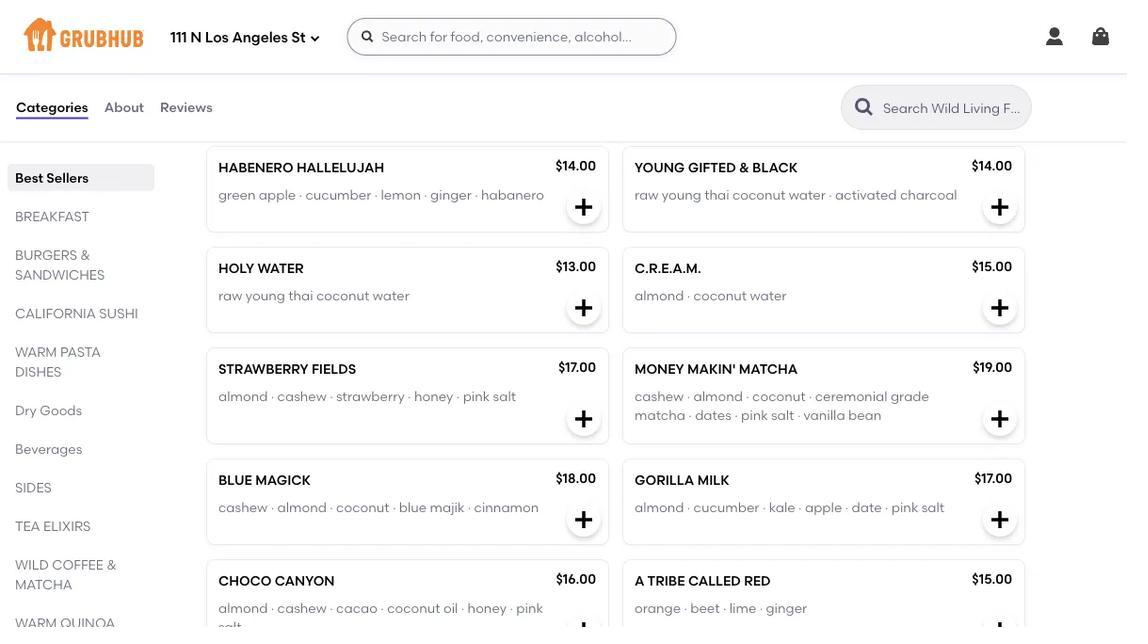 Task type: vqa. For each thing, say whether or not it's contained in the screenshot.
Beverages tab
yes



Task type: locate. For each thing, give the bounding box(es) containing it.
apple left celery
[[784, 86, 821, 102]]

svg image for almond · coconut water
[[989, 297, 1011, 320]]

& inside burgers & sandwiches
[[80, 247, 90, 263]]

almond down choco
[[218, 600, 268, 616]]

lime down 'red'
[[730, 600, 756, 616]]

almond · cashew · strawberry · honey · pink salt
[[218, 388, 516, 404]]

1 vertical spatial $17.00
[[975, 471, 1012, 487]]

1 $15.00 from the top
[[972, 58, 1012, 74]]

& up sandwiches
[[80, 247, 90, 263]]

thai down young gifted & black
[[704, 187, 729, 203]]

dates
[[695, 408, 731, 424]]

& inside "wild coffee & matcha"
[[107, 557, 117, 573]]

3 $15.00 from the top
[[972, 572, 1012, 588]]

gifted
[[688, 160, 736, 176]]

makin'
[[687, 362, 736, 378]]

1 vertical spatial &
[[80, 247, 90, 263]]

almond · cucumber · kale · apple · date · pink salt
[[635, 499, 945, 515]]

0 vertical spatial &
[[739, 160, 749, 176]]

blue magick
[[218, 473, 311, 489]]

0 vertical spatial ginger
[[430, 187, 472, 203]]

0 vertical spatial matcha
[[739, 362, 798, 378]]

apple down habenero on the left of page
[[259, 187, 296, 203]]

beet
[[690, 600, 720, 616]]

0 vertical spatial $15.00
[[972, 58, 1012, 74]]

almond · cashew · cacao · coconut oil · honey · pink salt
[[218, 600, 543, 627]]

choco canyon
[[218, 574, 335, 590]]

apple
[[784, 86, 821, 102], [259, 187, 296, 203], [805, 499, 842, 515]]

0 horizontal spatial ginger
[[430, 187, 472, 203]]

1 horizontal spatial thai
[[704, 187, 729, 203]]

111
[[170, 29, 187, 46]]

tea
[[15, 518, 40, 534]]

& for gifted
[[739, 160, 749, 176]]

almond inside almond · cashew · cacao · coconut oil · honey · pink salt
[[218, 600, 268, 616]]

svg image for almond · cashew · cacao · coconut oil · honey · pink salt
[[573, 620, 595, 627]]

$19.00
[[973, 360, 1012, 376]]

svg image
[[1089, 25, 1112, 48], [989, 96, 1011, 118], [989, 297, 1011, 320], [989, 408, 1011, 431], [989, 509, 1011, 532], [573, 620, 595, 627], [989, 620, 1011, 627]]

0 horizontal spatial matcha
[[15, 576, 72, 592]]

water
[[789, 187, 826, 203], [373, 288, 409, 304], [750, 288, 787, 304]]

1 horizontal spatial water
[[750, 288, 787, 304]]

california sushi
[[15, 305, 138, 321]]

0 horizontal spatial raw
[[218, 288, 242, 304]]

coconut left "oil"
[[387, 600, 440, 616]]

n
[[190, 29, 202, 46]]

cinnamon
[[474, 499, 539, 515]]

search icon image
[[853, 96, 876, 119]]

1 horizontal spatial $17.00
[[975, 471, 1012, 487]]

tea elixirs
[[15, 518, 91, 534]]

raw for raw young thai coconut water · activated charcoal
[[635, 187, 659, 203]]

2 vertical spatial $15.00
[[972, 572, 1012, 588]]

ginger right "lemon"
[[430, 187, 472, 203]]

0 vertical spatial $17.00
[[558, 360, 596, 376]]

$17.00 for almond · cashew · strawberry · honey · pink salt
[[558, 360, 596, 376]]

categories button
[[15, 73, 89, 141]]

raw down young
[[635, 187, 659, 203]]

tea elixirs tab
[[15, 516, 147, 536]]

0 horizontal spatial $17.00
[[558, 360, 596, 376]]

honey right "oil"
[[468, 600, 507, 616]]

$17.00
[[558, 360, 596, 376], [975, 471, 1012, 487]]

blue
[[218, 473, 252, 489]]

money
[[635, 362, 684, 378]]

almond down gorilla
[[635, 499, 684, 515]]

0 vertical spatial lime
[[879, 86, 906, 102]]

almond
[[635, 288, 684, 304], [218, 388, 268, 404], [693, 388, 743, 404], [277, 499, 327, 515], [635, 499, 684, 515], [218, 600, 268, 616]]

$15.00
[[972, 58, 1012, 74], [972, 259, 1012, 275], [972, 572, 1012, 588]]

young down young
[[662, 187, 701, 203]]

almond inside cashew · almond · coconut · ceremonial grade matcha ·  dates · pink salt · vanilla bean
[[693, 388, 743, 404]]

dry
[[15, 402, 37, 418]]

$14.00 down search wild living foods search box
[[972, 158, 1012, 174]]

coconut down black
[[733, 187, 786, 203]]

$14.00 down search for food, convenience, alcohol... search field
[[556, 58, 596, 74]]

1 vertical spatial honey
[[468, 600, 507, 616]]

called
[[688, 574, 741, 590]]

milk
[[697, 473, 730, 489]]

orange · beet · lime · ginger
[[635, 600, 807, 616]]

kale
[[769, 499, 795, 515]]

young for water
[[246, 288, 285, 304]]

cacao
[[336, 600, 378, 616]]

angeles
[[232, 29, 288, 46]]

2 horizontal spatial water
[[789, 187, 826, 203]]

salt inside cashew · almond · coconut · ceremonial grade matcha ·  dates · pink salt · vanilla bean
[[771, 408, 794, 424]]

coffee
[[52, 557, 103, 573]]

wild coffee & matcha
[[15, 557, 117, 592]]

& right 'coffee'
[[107, 557, 117, 573]]

cashew down the canyon
[[277, 600, 327, 616]]

2 vertical spatial cucumber
[[694, 499, 759, 515]]

raw down holy
[[218, 288, 242, 304]]

coconut inside almond · cashew · cacao · coconut oil · honey · pink salt
[[387, 600, 440, 616]]

1 vertical spatial apple
[[259, 187, 296, 203]]

beverages tab
[[15, 439, 147, 459]]

cucumber
[[708, 86, 774, 102], [305, 187, 371, 203], [694, 499, 759, 515]]

salt
[[493, 388, 516, 404], [771, 408, 794, 424], [922, 499, 945, 515], [218, 619, 241, 627]]

& for coffee
[[107, 557, 117, 573]]

1 horizontal spatial honey
[[468, 600, 507, 616]]

almond up the dates on the right bottom of page
[[693, 388, 743, 404]]

1 vertical spatial raw
[[218, 288, 242, 304]]

almond down c.r.e.a.m.
[[635, 288, 684, 304]]

1 horizontal spatial ginger
[[766, 600, 807, 616]]

Search for food, convenience, alcohol... search field
[[347, 18, 677, 56]]

0 horizontal spatial water
[[373, 288, 409, 304]]

honey right strawberry at the left bottom of page
[[414, 388, 453, 404]]

canyon
[[275, 574, 335, 590]]

0 horizontal spatial young
[[246, 288, 285, 304]]

wild
[[15, 557, 49, 573]]

0 horizontal spatial &
[[80, 247, 90, 263]]

1 vertical spatial matcha
[[15, 576, 72, 592]]

tab
[[15, 613, 147, 627]]

pink inside cashew · almond · coconut · ceremonial grade matcha ·  dates · pink salt · vanilla bean
[[741, 408, 768, 424]]

matcha down the wild
[[15, 576, 72, 592]]

2 $15.00 from the top
[[972, 259, 1012, 275]]

1 vertical spatial young
[[246, 288, 285, 304]]

$15.00 for grapefruit · cucumber · apple · celery · lime · mint
[[972, 58, 1012, 74]]

$18.00
[[556, 471, 596, 487]]

1 vertical spatial thai
[[288, 288, 313, 304]]

0 horizontal spatial thai
[[288, 288, 313, 304]]

reviews button
[[159, 73, 214, 141]]

cucumber down 'tonantzin'
[[708, 86, 774, 102]]

0 vertical spatial honey
[[414, 388, 453, 404]]

1 vertical spatial ginger
[[766, 600, 807, 616]]

water for young gifted & black
[[789, 187, 826, 203]]

lime right search icon
[[879, 86, 906, 102]]

0 horizontal spatial lime
[[730, 600, 756, 616]]

los
[[205, 29, 229, 46]]

$17.00 for almond · cucumber · kale · apple · date · pink salt
[[975, 471, 1012, 487]]

st
[[291, 29, 306, 46]]

111 n los angeles st
[[170, 29, 306, 46]]

elixirs
[[43, 518, 91, 534]]

coconut
[[733, 187, 786, 203], [316, 288, 370, 304], [694, 288, 747, 304], [752, 388, 806, 404], [336, 499, 389, 515], [387, 600, 440, 616]]

& left black
[[739, 160, 749, 176]]

matcha up cashew · almond · coconut · ceremonial grade matcha ·  dates · pink salt · vanilla bean
[[739, 362, 798, 378]]

0 vertical spatial young
[[662, 187, 701, 203]]

warm
[[15, 344, 57, 360]]

pink
[[463, 388, 490, 404], [741, 408, 768, 424], [891, 499, 918, 515], [516, 600, 543, 616]]

1 vertical spatial $15.00
[[972, 259, 1012, 275]]

thai down water
[[288, 288, 313, 304]]

thai
[[704, 187, 729, 203], [288, 288, 313, 304]]

svg image for orange · beet · lime · ginger
[[989, 620, 1011, 627]]

1 horizontal spatial young
[[662, 187, 701, 203]]

best
[[15, 169, 43, 186]]

0 vertical spatial raw
[[635, 187, 659, 203]]

2 vertical spatial apple
[[805, 499, 842, 515]]

$14.00 left young
[[556, 158, 596, 174]]

cucumber down hallelujah
[[305, 187, 371, 203]]

0 vertical spatial cucumber
[[708, 86, 774, 102]]

green apple · cucumber · lemon · ginger · habanero
[[218, 187, 544, 203]]

honey
[[414, 388, 453, 404], [468, 600, 507, 616]]

sushi
[[99, 305, 138, 321]]

breakfast
[[15, 208, 89, 224]]

1 horizontal spatial &
[[107, 557, 117, 573]]

cucumber for tonantzin
[[708, 86, 774, 102]]

habenero
[[218, 160, 293, 176]]

2 vertical spatial &
[[107, 557, 117, 573]]

almond down strawberry
[[218, 388, 268, 404]]

date
[[852, 499, 882, 515]]

young down holy water
[[246, 288, 285, 304]]

$14.00
[[556, 58, 596, 74], [556, 158, 596, 174], [972, 158, 1012, 174]]

svg image for cashew · almond · coconut · ceremonial grade matcha ·  dates · pink salt · vanilla bean
[[989, 408, 1011, 431]]

sellers
[[46, 169, 89, 186]]

1 horizontal spatial raw
[[635, 187, 659, 203]]

dishes
[[15, 363, 62, 379]]

0 vertical spatial thai
[[704, 187, 729, 203]]

charcoal
[[900, 187, 957, 203]]

svg image for grapefruit · cucumber · apple · celery · lime · mint
[[989, 96, 1011, 118]]

coconut up vanilla
[[752, 388, 806, 404]]

2 horizontal spatial &
[[739, 160, 749, 176]]

cashew up matcha
[[635, 388, 684, 404]]

svg image
[[573, 0, 595, 18], [1043, 25, 1066, 48], [360, 29, 375, 44], [309, 32, 321, 44], [573, 197, 595, 219], [989, 197, 1011, 219], [573, 297, 595, 320], [573, 408, 595, 431], [573, 509, 595, 532]]

&
[[739, 160, 749, 176], [80, 247, 90, 263], [107, 557, 117, 573]]

lime
[[879, 86, 906, 102], [730, 600, 756, 616]]

ginger
[[430, 187, 472, 203], [766, 600, 807, 616]]

strawberry
[[218, 362, 308, 378]]

dry goods
[[15, 402, 82, 418]]

breakfast tab
[[15, 206, 147, 226]]

ginger down 'red'
[[766, 600, 807, 616]]

ceremonial
[[815, 388, 888, 404]]

pasta
[[60, 344, 101, 360]]

sides tab
[[15, 477, 147, 497]]

almond for gorilla milk
[[635, 499, 684, 515]]

apple right kale
[[805, 499, 842, 515]]

almond down the magick
[[277, 499, 327, 515]]

grapefruit
[[635, 86, 699, 102]]

burgers & sandwiches
[[15, 247, 105, 282]]

cucumber down milk
[[694, 499, 759, 515]]



Task type: describe. For each thing, give the bounding box(es) containing it.
about
[[104, 99, 144, 115]]

best sellers
[[15, 169, 89, 186]]

thai for water
[[288, 288, 313, 304]]

1 horizontal spatial lime
[[879, 86, 906, 102]]

burgers
[[15, 247, 77, 263]]

holy
[[218, 261, 254, 277]]

black
[[752, 160, 798, 176]]

water for holy water
[[373, 288, 409, 304]]

about button
[[103, 73, 145, 141]]

mint
[[915, 86, 944, 102]]

a tribe called red
[[635, 574, 771, 590]]

rain
[[273, 60, 307, 76]]

thai for gifted
[[704, 187, 729, 203]]

almond for c.r.e.a.m.
[[635, 288, 684, 304]]

almond for choco canyon
[[218, 600, 268, 616]]

1 vertical spatial lime
[[730, 600, 756, 616]]

coconut up "fields"
[[316, 288, 370, 304]]

holy water
[[218, 261, 304, 277]]

dry goods tab
[[15, 400, 147, 420]]

raw young thai coconut water
[[218, 288, 409, 304]]

$16.00
[[556, 572, 596, 588]]

goods
[[40, 402, 82, 418]]

1 horizontal spatial matcha
[[739, 362, 798, 378]]

vanilla
[[804, 408, 845, 424]]

gorilla
[[635, 473, 694, 489]]

orange
[[635, 600, 681, 616]]

svg image inside main navigation navigation
[[1089, 25, 1112, 48]]

$14.00 for raw young thai coconut water · activated charcoal
[[972, 158, 1012, 174]]

celery
[[830, 86, 869, 102]]

cashew down blue
[[218, 499, 268, 515]]

$15.00 for almond · coconut water
[[972, 259, 1012, 275]]

blue
[[399, 499, 427, 515]]

reviews
[[160, 99, 213, 115]]

strawberry
[[336, 388, 405, 404]]

best sellers tab
[[15, 168, 147, 187]]

salt inside almond · cashew · cacao · coconut oil · honey · pink salt
[[218, 619, 241, 627]]

burgers & sandwiches tab
[[15, 245, 147, 284]]

cashew down strawberry fields
[[277, 388, 327, 404]]

lemon
[[381, 187, 421, 203]]

tribe
[[647, 574, 685, 590]]

matcha
[[635, 408, 685, 424]]

strawberry fields
[[218, 362, 356, 378]]

majik
[[430, 499, 465, 515]]

matcha inside "wild coffee & matcha"
[[15, 576, 72, 592]]

1 vertical spatial cucumber
[[305, 187, 371, 203]]

grapefruit · cucumber · apple · celery · lime · mint
[[635, 86, 944, 102]]

raw for raw young thai coconut water
[[218, 288, 242, 304]]

sandwiches
[[15, 266, 105, 282]]

warm pasta dishes
[[15, 344, 101, 379]]

cashew inside cashew · almond · coconut · ceremonial grade matcha ·  dates · pink salt · vanilla bean
[[635, 388, 684, 404]]

water
[[258, 261, 304, 277]]

cashew inside almond · cashew · cacao · coconut oil · honey · pink salt
[[277, 600, 327, 616]]

sides
[[15, 479, 52, 495]]

young for gifted
[[662, 187, 701, 203]]

young gifted & black
[[635, 160, 798, 176]]

wild coffee & matcha tab
[[15, 555, 147, 594]]

money makin' matcha
[[635, 362, 798, 378]]

coconut left blue
[[336, 499, 389, 515]]

magick
[[255, 473, 311, 489]]

cucumber for gorilla milk
[[694, 499, 759, 515]]

pink inside almond · cashew · cacao · coconut oil · honey · pink salt
[[516, 600, 543, 616]]

gorilla milk
[[635, 473, 730, 489]]

bean
[[848, 408, 882, 424]]

0 horizontal spatial honey
[[414, 388, 453, 404]]

choco
[[218, 574, 272, 590]]

activated
[[835, 187, 897, 203]]

tonantzin
[[635, 60, 715, 76]]

coconut inside cashew · almond · coconut · ceremonial grade matcha ·  dates · pink salt · vanilla bean
[[752, 388, 806, 404]]

cashew · almond · coconut · blue majik · cinnamon
[[218, 499, 539, 515]]

red
[[744, 574, 771, 590]]

0 vertical spatial apple
[[784, 86, 821, 102]]

fields
[[312, 362, 356, 378]]

grade
[[891, 388, 929, 404]]

habenero hallelujah
[[218, 160, 384, 176]]

almond for strawberry fields
[[218, 388, 268, 404]]

categories
[[16, 99, 88, 115]]

green
[[218, 187, 256, 203]]

c.r.e.a.m.
[[635, 261, 701, 277]]

honey inside almond · cashew · cacao · coconut oil · honey · pink salt
[[468, 600, 507, 616]]

almond · coconut water
[[635, 288, 787, 304]]

svg image for almond · cucumber · kale · apple · date · pink salt
[[989, 509, 1011, 532]]

cashew · almond · coconut · ceremonial grade matcha ·  dates · pink salt · vanilla bean
[[635, 388, 929, 424]]

young
[[635, 160, 685, 176]]

a
[[635, 574, 645, 590]]

$14.00 for green apple · cucumber · lemon · ginger · habanero
[[556, 158, 596, 174]]

purple rain
[[218, 60, 307, 76]]

california sushi tab
[[15, 303, 147, 323]]

beverages
[[15, 441, 82, 457]]

$15.00 for orange · beet · lime · ginger
[[972, 572, 1012, 588]]

$13.00
[[556, 259, 596, 275]]

oil
[[443, 600, 458, 616]]

purple
[[218, 60, 270, 76]]

california
[[15, 305, 96, 321]]

warm pasta dishes tab
[[15, 342, 147, 381]]

main navigation navigation
[[0, 0, 1127, 73]]

hallelujah
[[297, 160, 384, 176]]

habanero
[[481, 187, 544, 203]]

Search Wild Living Foods search field
[[881, 99, 1025, 117]]

coconut down c.r.e.a.m.
[[694, 288, 747, 304]]



